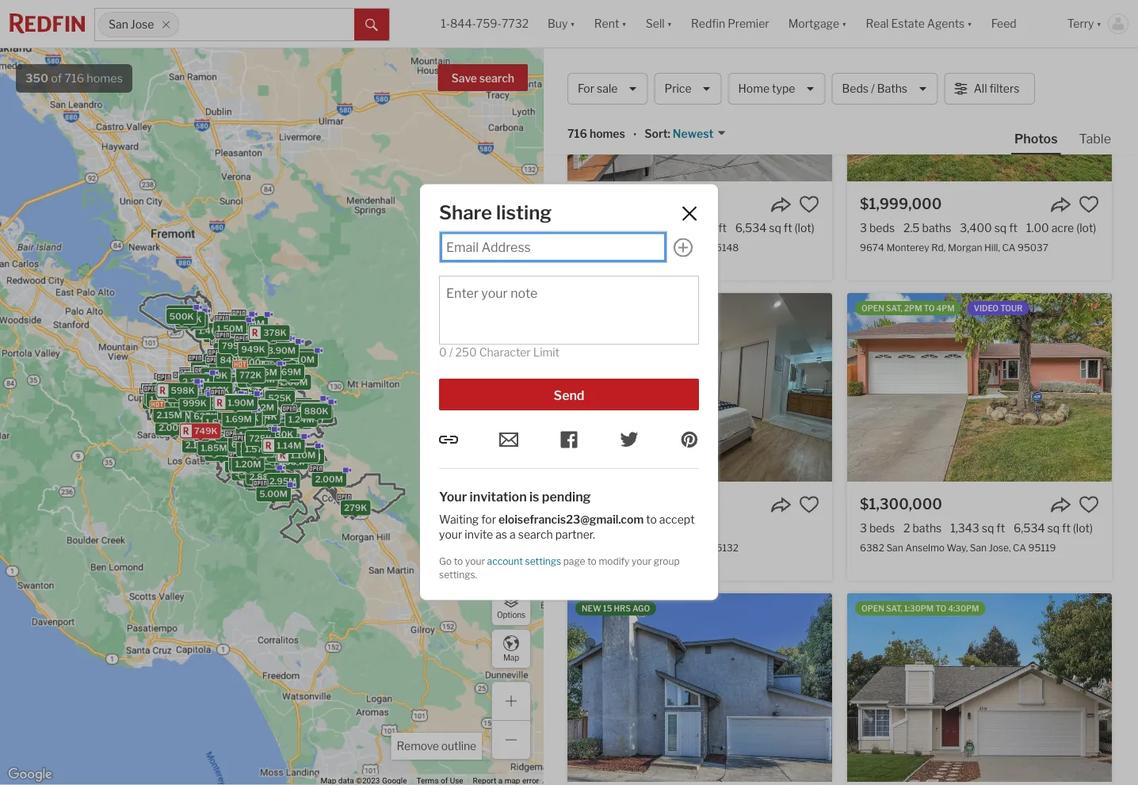 Task type: describe. For each thing, give the bounding box(es) containing it.
open for open sat, 2pm to 4pm
[[862, 304, 884, 313]]

3.26m
[[191, 425, 219, 436]]

0 vertical spatial 2.15m
[[175, 396, 201, 406]]

996k
[[278, 442, 302, 453]]

618k
[[237, 339, 259, 349]]

all filters
[[974, 82, 1020, 95]]

1 horizontal spatial 999k
[[236, 416, 260, 427]]

609k
[[209, 384, 234, 394]]

265k
[[267, 432, 290, 442]]

2 baths for $1,300,000
[[904, 522, 942, 535]]

favorite button checkbox
[[1079, 495, 1099, 516]]

san left jose
[[109, 18, 128, 31]]

0 horizontal spatial 660k
[[201, 393, 226, 404]]

520k
[[344, 503, 368, 513]]

3,400 sq ft
[[960, 222, 1018, 235]]

favorite button image for $699,998
[[799, 495, 820, 516]]

649k
[[200, 426, 224, 436]]

530k
[[256, 434, 280, 444]]

listing
[[496, 202, 552, 225]]

google image
[[4, 765, 56, 785]]

0 vertical spatial 1.65m
[[215, 401, 241, 411]]

0 vertical spatial 1.95m
[[229, 335, 255, 345]]

988
[[670, 522, 692, 535]]

1 horizontal spatial 3.20m
[[281, 417, 309, 427]]

san jose
[[109, 18, 154, 31]]

3 units up '715k'
[[179, 386, 208, 396]]

4.53m
[[208, 397, 236, 408]]

baths for $1,999,000
[[922, 222, 951, 235]]

sq right 1,960
[[703, 222, 716, 235]]

outline
[[441, 740, 476, 753]]

798k
[[194, 412, 217, 422]]

1 vertical spatial 1.02m
[[248, 403, 274, 413]]

0
[[439, 346, 447, 359]]

your inside page to modify your group settings.
[[632, 557, 652, 568]]

1 vertical spatial 989k
[[272, 435, 296, 446]]

/ for beds
[[871, 82, 875, 95]]

(lot) for 1,343 sq ft
[[1073, 522, 1093, 535]]

1.34m
[[227, 334, 254, 345]]

insights
[[986, 69, 1034, 84]]

1 vertical spatial 1.65m
[[278, 457, 305, 467]]

378k
[[263, 328, 287, 338]]

remove outline
[[397, 740, 476, 753]]

to for 2pm
[[924, 304, 935, 313]]

0 horizontal spatial 3.20m
[[235, 468, 263, 478]]

500k
[[169, 311, 194, 322]]

6382 san anselmo way, san jose, ca 95119
[[860, 542, 1056, 554]]

map
[[503, 653, 519, 663]]

video
[[974, 304, 999, 313]]

hrs
[[614, 604, 631, 614]]

1 horizontal spatial 660k
[[245, 385, 270, 395]]

anselmo
[[905, 542, 945, 554]]

2 horizontal spatial 1.25m
[[261, 429, 287, 439]]

san down 1,343 sq ft at bottom right
[[970, 542, 987, 554]]

595k
[[242, 376, 266, 386]]

0 horizontal spatial 899k
[[197, 402, 221, 412]]

449k
[[239, 403, 263, 413]]

95148
[[710, 242, 739, 253]]

1.83m
[[203, 377, 229, 387]]

0 vertical spatial 859k
[[263, 360, 287, 371]]

0 vertical spatial 2.29m
[[162, 419, 189, 429]]

prado
[[607, 242, 634, 253]]

1876 tradan dr, san jose, ca 95132
[[580, 542, 739, 554]]

575k
[[186, 427, 209, 438]]

745k
[[201, 396, 225, 406]]

1 vertical spatial 1.24m
[[271, 441, 297, 452]]

940k
[[197, 365, 221, 375]]

redfin premier
[[691, 17, 769, 30]]

share
[[439, 202, 492, 225]]

0 horizontal spatial 859k
[[235, 410, 259, 420]]

ca for 3346 prado ln, san jose, ca 95148
[[694, 242, 708, 253]]

0 vertical spatial homes
[[87, 71, 123, 85]]

1 horizontal spatial 620k
[[267, 438, 291, 449]]

table
[[1079, 131, 1111, 146]]

2 vertical spatial 625k
[[220, 429, 244, 439]]

0 horizontal spatial 620k
[[219, 429, 243, 439]]

sq up hill,
[[994, 222, 1007, 235]]

0 vertical spatial 1.02m
[[179, 317, 205, 327]]

4 beds
[[580, 222, 615, 235]]

open for open sat, 1:30pm to 4:30pm
[[862, 604, 884, 614]]

jose, right for
[[603, 64, 644, 85]]

9674
[[860, 242, 884, 253]]

0 vertical spatial 2 units
[[207, 330, 236, 340]]

beds for $1,300,000
[[869, 522, 895, 535]]

sort :
[[645, 127, 670, 141]]

to for page to modify your group settings.
[[587, 557, 597, 568]]

0 vertical spatial 190k
[[226, 403, 248, 414]]

1-
[[441, 17, 450, 30]]

photo of 3346 prado ln, san jose, ca 95148 image
[[568, 0, 832, 182]]

0 horizontal spatial 1.25m
[[184, 384, 209, 394]]

2 baths for $699,998
[[623, 522, 662, 535]]

Email Address email field
[[446, 240, 660, 256]]

716 inside the 716 homes •
[[568, 127, 587, 141]]

sq right 988
[[695, 522, 707, 535]]

1 vertical spatial 1.63m
[[186, 439, 212, 449]]

1.09m
[[263, 425, 290, 436]]

3.18m
[[204, 398, 230, 408]]

1.89m up 649k at the bottom
[[202, 412, 228, 423]]

1 horizontal spatial for
[[739, 64, 763, 85]]

860k
[[205, 385, 229, 395]]

photos
[[1015, 131, 1058, 146]]

rd,
[[932, 242, 946, 253]]

invite
[[465, 529, 493, 542]]

premier
[[728, 17, 769, 30]]

jose
[[131, 18, 154, 31]]

ago
[[632, 604, 650, 614]]

all filters button
[[945, 73, 1035, 105]]

968k
[[214, 358, 238, 369]]

1 vertical spatial 2.15m
[[156, 410, 182, 420]]

1 vertical spatial 2 units
[[242, 415, 271, 425]]

3.00m
[[208, 405, 236, 415]]

feed
[[991, 17, 1017, 30]]

type
[[772, 82, 795, 95]]

729k
[[252, 406, 275, 416]]

save
[[451, 72, 477, 85]]

1 vertical spatial 2.29m
[[254, 467, 281, 478]]

1 vertical spatial 2.39m
[[210, 389, 238, 400]]

redfin
[[691, 17, 725, 30]]

2pm
[[904, 304, 922, 313]]

1-844-759-7732 link
[[441, 17, 529, 30]]

1.59m
[[201, 430, 228, 440]]

feed button
[[982, 0, 1058, 48]]

1 horizontal spatial 499k
[[296, 405, 320, 416]]

for inside share listing dialog
[[481, 513, 496, 527]]

$1,300,000
[[860, 496, 942, 513]]

market
[[940, 69, 984, 84]]

share listing element
[[439, 202, 660, 225]]

350 of 716 homes
[[25, 71, 123, 85]]

to accept your invite as a search partner.
[[439, 513, 695, 542]]

0 vertical spatial 1.29m
[[252, 342, 278, 352]]

0 horizontal spatial 1.95m
[[201, 438, 227, 448]]

is
[[529, 490, 539, 505]]

980k
[[249, 347, 273, 357]]

0 vertical spatial 749k
[[194, 426, 218, 436]]

2 vertical spatial 990k
[[253, 473, 277, 483]]

filters
[[990, 82, 1020, 95]]

4:30pm
[[948, 604, 979, 614]]

3.90m
[[268, 346, 296, 356]]

1 vertical spatial 749k
[[220, 441, 244, 451]]

san up group
[[651, 542, 668, 554]]

to for go to your account settings
[[454, 557, 463, 568]]

photo of 1876 tradan dr, san jose, ca 95132 image
[[568, 294, 832, 482]]

2.65m
[[221, 371, 248, 382]]

pending
[[542, 490, 591, 505]]

homes inside the 716 homes •
[[590, 127, 625, 141]]

ln,
[[636, 242, 649, 253]]

1 horizontal spatial 1.35m
[[258, 430, 284, 440]]

to inside to accept your invite as a search partner.
[[646, 513, 657, 527]]

1876
[[580, 542, 603, 554]]

jose, down 1,343 sq ft at bottom right
[[989, 542, 1011, 554]]

photo of 9674 monterey rd, morgan hill, ca 95037 image
[[847, 0, 1112, 182]]

2.28m
[[159, 391, 186, 401]]

1 vertical spatial 349k
[[242, 416, 266, 426]]

2 beds
[[580, 522, 615, 535]]

3 units up 819k
[[180, 381, 209, 391]]

new
[[582, 604, 601, 614]]

account settings link
[[487, 557, 561, 568]]

2.5
[[904, 222, 920, 235]]

map region
[[0, 0, 577, 785]]

470k
[[254, 434, 278, 444]]

1 horizontal spatial favorite button image
[[1079, 495, 1099, 516]]

0 vertical spatial 899k
[[240, 364, 264, 374]]

2.88m
[[249, 472, 277, 482]]

0 horizontal spatial favorite button image
[[799, 195, 820, 215]]

0 horizontal spatial 716
[[64, 71, 84, 85]]

772k
[[239, 370, 262, 381]]

2.95m
[[269, 476, 297, 487]]

7732
[[502, 17, 529, 30]]

95132
[[710, 542, 739, 554]]

0 vertical spatial 430k
[[246, 386, 270, 396]]

880k
[[304, 406, 328, 417]]

0 vertical spatial 1.24m
[[288, 415, 314, 425]]

baths up ln,
[[633, 222, 663, 235]]

page
[[563, 557, 585, 568]]

0 horizontal spatial 989k
[[170, 308, 194, 318]]

redfin premier button
[[682, 0, 779, 48]]

san up the 716 homes •
[[568, 64, 599, 85]]

1.62m
[[208, 392, 234, 403]]

go to your account settings
[[439, 557, 561, 568]]

character
[[479, 346, 531, 359]]



Task type: locate. For each thing, give the bounding box(es) containing it.
1 horizontal spatial homes
[[590, 127, 625, 141]]

1 horizontal spatial 190k
[[254, 418, 276, 428]]

search down waiting for eloisefrancis23@gmail.com on the bottom of page
[[518, 529, 553, 542]]

to
[[924, 304, 935, 313], [935, 604, 946, 614]]

6,534 sq ft (lot) up 95148
[[735, 222, 815, 235]]

:
[[668, 127, 670, 141]]

1.24m down 589k
[[288, 415, 314, 425]]

689k
[[240, 359, 264, 370]]

for
[[739, 64, 763, 85], [481, 513, 496, 527]]

568k
[[224, 381, 248, 391]]

favorite button checkbox for $699,998
[[799, 495, 820, 516]]

1.30m
[[223, 345, 249, 355], [198, 402, 224, 412], [233, 409, 259, 419], [304, 411, 330, 421], [246, 422, 273, 432], [210, 426, 236, 437], [239, 443, 265, 453], [240, 444, 266, 454], [248, 450, 275, 460], [270, 450, 297, 461], [242, 467, 269, 477]]

525k
[[268, 393, 292, 403]]

0 vertical spatial 1.63m
[[220, 424, 246, 435]]

sat, for 2pm
[[886, 304, 903, 313]]

3 baths
[[624, 222, 663, 235]]

999k
[[183, 398, 207, 408], [236, 416, 260, 427]]

ca for 1876 tradan dr, san jose, ca 95132
[[694, 542, 708, 554]]

beds for $1,999,000
[[869, 222, 895, 235]]

baths up anselmo
[[913, 522, 942, 535]]

300k
[[217, 346, 241, 356]]

1.89m up 3.66m
[[174, 402, 200, 413]]

jose, down 1,960
[[670, 242, 692, 253]]

95119
[[1028, 542, 1056, 554]]

san
[[109, 18, 128, 31], [568, 64, 599, 85], [651, 242, 668, 253], [651, 542, 668, 554], [886, 542, 903, 554], [970, 542, 987, 554]]

975k
[[239, 360, 262, 371], [214, 399, 237, 409]]

1.49m
[[253, 424, 279, 434]]

to inside page to modify your group settings.
[[587, 557, 597, 568]]

0 vertical spatial 1.35m
[[210, 397, 236, 408]]

waiting
[[439, 513, 479, 527]]

1 horizontal spatial 1.65m
[[278, 457, 305, 467]]

your inside to accept your invite as a search partner.
[[439, 529, 462, 542]]

2.5 baths
[[904, 222, 951, 235]]

for left sale
[[739, 64, 763, 85]]

Enter your note text field
[[446, 285, 692, 337]]

of
[[51, 71, 62, 85]]

3 beds for $1,999,000
[[860, 222, 895, 235]]

1 vertical spatial 975k
[[214, 399, 237, 409]]

your for account
[[465, 557, 485, 568]]

to right go
[[454, 557, 463, 568]]

jose,
[[603, 64, 644, 85], [670, 242, 692, 253], [670, 542, 692, 554], [989, 542, 1011, 554]]

6,534 sq ft (lot) for 1,960 sq ft
[[735, 222, 815, 235]]

2 2 baths from the left
[[904, 522, 942, 535]]

1 horizontal spatial favorite button image
[[1079, 195, 1099, 215]]

749k
[[194, 426, 218, 436], [220, 441, 244, 451]]

ca
[[648, 64, 673, 85], [694, 242, 708, 253], [1002, 242, 1016, 253], [694, 542, 708, 554], [1013, 542, 1026, 554]]

jose, down 988
[[670, 542, 692, 554]]

search inside to accept your invite as a search partner.
[[518, 529, 553, 542]]

5.95m
[[247, 475, 275, 486]]

1 open from the top
[[862, 304, 884, 313]]

1.21m
[[243, 336, 268, 346]]

0 horizontal spatial for
[[481, 513, 496, 527]]

1 horizontal spatial 1.95m
[[229, 335, 255, 345]]

market insights
[[940, 69, 1034, 84]]

0 vertical spatial 850k
[[215, 369, 239, 380]]

to down 1876
[[587, 557, 597, 568]]

san jose, ca homes for sale
[[568, 64, 803, 85]]

3.20m down 589k
[[281, 417, 309, 427]]

baths up dr,
[[632, 522, 662, 535]]

1 horizontal spatial 1.02m
[[248, 403, 274, 413]]

your down dr,
[[632, 557, 652, 568]]

ca down '1,960 sq ft'
[[694, 242, 708, 253]]

to left the accept
[[646, 513, 657, 527]]

/ right the 0
[[449, 346, 453, 359]]

beds up 6382
[[869, 522, 895, 535]]

photo of 1702 prudence way, san jose, ca 95116 image
[[568, 594, 832, 783]]

open left 2pm
[[862, 304, 884, 313]]

1 horizontal spatial 850k
[[246, 418, 270, 429]]

799k
[[226, 318, 249, 329], [233, 334, 256, 344], [222, 341, 245, 351], [204, 371, 228, 381], [229, 382, 252, 393]]

beds for $699,998
[[589, 522, 615, 535]]

2.15m down 598k
[[175, 396, 201, 406]]

0 horizontal spatial 850k
[[215, 369, 239, 380]]

6,534 up 95148
[[735, 222, 767, 235]]

6,534 for 1,343 sq ft
[[1014, 522, 1045, 535]]

share listing dialog
[[420, 185, 718, 601]]

0 vertical spatial favorite button image
[[1079, 195, 1099, 215]]

0 vertical spatial 975k
[[239, 360, 262, 371]]

0 vertical spatial 716
[[64, 71, 84, 85]]

1 horizontal spatial search
[[518, 529, 553, 542]]

account
[[487, 557, 523, 568]]

beds up 1876
[[589, 522, 615, 535]]

1 horizontal spatial 1.63m
[[220, 424, 246, 435]]

0 horizontal spatial 6,534 sq ft (lot)
[[735, 222, 815, 235]]

0 horizontal spatial 999k
[[183, 398, 207, 408]]

6,534 sq ft (lot) up 95119
[[1014, 522, 1093, 535]]

0 horizontal spatial 1.63m
[[186, 439, 212, 449]]

0 vertical spatial 1.33m
[[201, 385, 227, 396]]

0 vertical spatial 499k
[[163, 383, 187, 393]]

sat, for 1:30pm
[[886, 604, 903, 614]]

options button
[[491, 587, 531, 626]]

eloisefrancis23@gmail.com
[[499, 513, 644, 527]]

250k
[[234, 416, 258, 426]]

589k
[[297, 403, 321, 413]]

homes
[[677, 64, 736, 85]]

/ inside the beds / baths button
[[871, 82, 875, 95]]

1 vertical spatial 6,534 sq ft (lot)
[[1014, 522, 1093, 535]]

1 2 baths from the left
[[623, 522, 662, 535]]

4pm
[[937, 304, 955, 313]]

0 horizontal spatial to
[[924, 304, 935, 313]]

1 vertical spatial 1.25m
[[261, 429, 287, 439]]

for up invite
[[481, 513, 496, 527]]

430k up 1.14m
[[269, 429, 294, 440]]

beds
[[590, 222, 615, 235], [869, 222, 895, 235], [589, 522, 615, 535], [869, 522, 895, 535]]

6,534 sq ft (lot) for 1,343 sq ft
[[1014, 522, 1093, 535]]

0 vertical spatial 2.39m
[[187, 375, 214, 385]]

homes
[[87, 71, 123, 85], [590, 127, 625, 141]]

1.00
[[1026, 222, 1049, 235]]

3 units up 828k
[[193, 372, 222, 383]]

2 3 beds from the top
[[860, 522, 895, 535]]

3 beds up '9674'
[[860, 222, 895, 235]]

1 vertical spatial favorite button image
[[1079, 495, 1099, 516]]

796k
[[233, 441, 256, 452]]

1.75m
[[226, 424, 252, 435], [222, 433, 247, 443], [189, 435, 215, 445], [204, 440, 230, 450]]

1 sat, from the top
[[886, 304, 903, 313]]

your down waiting
[[439, 529, 462, 542]]

/ for 0
[[449, 346, 453, 359]]

279k
[[344, 503, 367, 513]]

favorite button image
[[1079, 195, 1099, 215], [799, 495, 820, 516]]

search inside button
[[479, 72, 514, 85]]

0 vertical spatial 625k
[[212, 366, 236, 376]]

photo of 6382 san anselmo way, san jose, ca 95119 image
[[847, 294, 1112, 482]]

1.15m
[[248, 338, 273, 349], [241, 345, 266, 355], [206, 356, 231, 367], [250, 374, 275, 385]]

250
[[455, 346, 477, 359]]

0 horizontal spatial 2 units
[[207, 330, 236, 340]]

monterey
[[886, 242, 929, 253]]

beds
[[842, 82, 869, 95]]

to right 2pm
[[924, 304, 935, 313]]

1 horizontal spatial 6,534
[[1014, 522, 1045, 535]]

ca left the homes
[[648, 64, 673, 85]]

1.90m
[[186, 378, 212, 389], [228, 398, 254, 408], [171, 415, 197, 425], [247, 421, 274, 431], [187, 421, 214, 432], [233, 460, 259, 470]]

market insights link
[[940, 52, 1034, 86]]

1.91m
[[203, 443, 228, 453]]

262k
[[262, 395, 286, 405]]

sq right 1,343
[[982, 522, 994, 535]]

1 vertical spatial 1.95m
[[201, 438, 227, 448]]

2.50m up 649k at the bottom
[[202, 413, 230, 423]]

0 horizontal spatial 749k
[[194, 426, 218, 436]]

for
[[578, 82, 595, 95]]

ca for 9674 monterey rd, morgan hill, ca 95037
[[1002, 242, 1016, 253]]

1 horizontal spatial 989k
[[272, 435, 296, 446]]

0 horizontal spatial 975k
[[214, 399, 237, 409]]

6,534 up 95119
[[1014, 522, 1045, 535]]

3.20m down 1.57m
[[235, 468, 263, 478]]

1.63m down 575k
[[186, 439, 212, 449]]

750k
[[269, 391, 292, 401]]

submit search image
[[366, 19, 378, 31]]

0 vertical spatial 1.00m
[[258, 345, 285, 355]]

0 horizontal spatial search
[[479, 72, 514, 85]]

3,400
[[960, 222, 992, 235]]

430k down 385k
[[246, 386, 270, 396]]

2 open from the top
[[862, 604, 884, 614]]

1 horizontal spatial 2.29m
[[254, 467, 281, 478]]

399k
[[216, 348, 240, 358]]

1 vertical spatial 430k
[[269, 429, 294, 440]]

3 beds up 6382
[[860, 522, 895, 535]]

716 right of
[[64, 71, 84, 85]]

san right 6382
[[886, 542, 903, 554]]

to for 1:30pm
[[935, 604, 946, 614]]

1 horizontal spatial 1.33m
[[272, 448, 298, 458]]

2 vertical spatial 1.29m
[[220, 406, 246, 416]]

remove san jose image
[[161, 20, 171, 29]]

1 vertical spatial 1.29m
[[272, 370, 298, 380]]

1 horizontal spatial 2 baths
[[904, 522, 942, 535]]

to right 1:30pm
[[935, 604, 946, 614]]

2.90m
[[216, 399, 243, 409]]

photo of 2314 emerald hills cir, san jose, ca 95131 image
[[847, 594, 1112, 783]]

1.19m
[[242, 343, 266, 353]]

0 vertical spatial 3 beds
[[860, 222, 895, 235]]

favorite button image
[[799, 195, 820, 215], [1079, 495, 1099, 516]]

1.89m down the 1.73m
[[210, 428, 236, 438]]

1 vertical spatial for
[[481, 513, 496, 527]]

ca left 95119
[[1013, 542, 1026, 554]]

$1,999,000
[[860, 195, 942, 213]]

1.00m
[[258, 345, 285, 355], [232, 356, 258, 366]]

0 vertical spatial 3.20m
[[281, 417, 309, 427]]

baths up rd,
[[922, 222, 951, 235]]

None search field
[[179, 9, 354, 40]]

a
[[510, 529, 516, 542]]

sort
[[645, 127, 668, 141]]

open left 1:30pm
[[862, 604, 884, 614]]

998k
[[223, 348, 247, 358], [196, 366, 220, 377], [171, 390, 195, 400], [202, 394, 226, 404]]

0 vertical spatial search
[[479, 72, 514, 85]]

baths for $699,998
[[632, 522, 662, 535]]

1.76m
[[188, 421, 213, 431]]

sat, left 1:30pm
[[886, 604, 903, 614]]

/ inside share listing dialog
[[449, 346, 453, 359]]

1 vertical spatial sat,
[[886, 604, 903, 614]]

0 horizontal spatial 1.35m
[[210, 397, 236, 408]]

0 vertical spatial sat,
[[886, 304, 903, 313]]

2.50m up 1.43m
[[217, 390, 245, 400]]

3 beds for $1,300,000
[[860, 522, 895, 535]]

2 baths up dr,
[[623, 522, 662, 535]]

1 vertical spatial 2.50m
[[202, 413, 230, 423]]

home type button
[[728, 73, 826, 105]]

1 vertical spatial 850k
[[246, 418, 270, 429]]

845k
[[298, 412, 322, 422]]

3346
[[580, 242, 605, 253]]

ca down 988 sq ft
[[694, 542, 708, 554]]

beds up '9674'
[[869, 222, 895, 235]]

1-844-759-7732
[[441, 17, 529, 30]]

newest button
[[670, 126, 726, 142]]

1.53m
[[164, 423, 190, 434]]

favorite button checkbox
[[799, 195, 820, 215], [1079, 195, 1099, 215], [799, 495, 820, 516]]

2.30m
[[182, 377, 210, 387]]

homes left •
[[590, 127, 625, 141]]

0 horizontal spatial 1.33m
[[201, 385, 227, 396]]

1 vertical spatial search
[[518, 529, 553, 542]]

1 horizontal spatial 2 units
[[242, 415, 271, 425]]

morgan
[[948, 242, 982, 253]]

baths for $1,300,000
[[913, 522, 942, 535]]

favorite button image for $1,999,000
[[1079, 195, 1099, 215]]

1 horizontal spatial 975k
[[239, 360, 262, 371]]

1 horizontal spatial 1.25m
[[232, 458, 258, 469]]

ca right hill,
[[1002, 242, 1016, 253]]

716 down for
[[568, 127, 587, 141]]

0 vertical spatial to
[[924, 304, 935, 313]]

1.80m
[[150, 395, 176, 405], [217, 397, 244, 407], [214, 444, 241, 454], [208, 449, 235, 459]]

your up settings.
[[465, 557, 485, 568]]

6,534 for 1,960 sq ft
[[735, 222, 767, 235]]

3 units down 2.30m
[[181, 390, 210, 401]]

1 vertical spatial /
[[449, 346, 453, 359]]

1.60m
[[230, 341, 257, 351], [260, 342, 287, 353], [178, 393, 204, 403], [266, 408, 293, 418], [206, 417, 232, 428], [208, 429, 234, 439], [239, 430, 266, 440]]

beds right 4
[[590, 222, 615, 235]]

2 horizontal spatial to
[[646, 513, 657, 527]]

san right ln,
[[651, 242, 668, 253]]

1 3 beds from the top
[[860, 222, 895, 235]]

1 vertical spatial to
[[935, 604, 946, 614]]

(lot) for 1,960 sq ft
[[795, 222, 815, 235]]

1 horizontal spatial 859k
[[263, 360, 287, 371]]

535k
[[231, 442, 255, 452]]

1 horizontal spatial your
[[465, 557, 485, 568]]

385k
[[241, 375, 265, 385]]

home
[[738, 82, 770, 95]]

as
[[496, 529, 507, 542]]

1 vertical spatial 999k
[[236, 416, 260, 427]]

video tour
[[974, 304, 1023, 313]]

search right save
[[479, 72, 514, 85]]

0 vertical spatial 349k
[[230, 403, 254, 414]]

dr,
[[638, 542, 649, 554]]

sale
[[767, 64, 803, 85]]

favorite button checkbox for $1,999,000
[[1079, 195, 1099, 215]]

730k
[[257, 391, 281, 401]]

2 vertical spatial 1.33m
[[272, 448, 298, 458]]

2 sat, from the top
[[886, 604, 903, 614]]

625k
[[212, 366, 236, 376], [194, 411, 217, 422], [220, 429, 244, 439]]

2.15m up 1.53m
[[156, 410, 182, 420]]

1 vertical spatial 625k
[[194, 411, 217, 422]]

1.10m
[[268, 363, 293, 373], [223, 409, 247, 419], [236, 412, 261, 423], [264, 417, 288, 427], [291, 450, 316, 461]]

1 vertical spatial 1.00m
[[232, 356, 258, 366]]

0 horizontal spatial favorite button image
[[799, 495, 820, 516]]

899k
[[240, 364, 264, 374], [197, 402, 221, 412]]

1 vertical spatial open
[[862, 604, 884, 614]]

your for invite
[[439, 529, 462, 542]]

1.18m
[[218, 323, 243, 334], [221, 324, 246, 334], [232, 342, 256, 352], [221, 408, 246, 418]]

/ right beds
[[871, 82, 875, 95]]

sat, left 2pm
[[886, 304, 903, 313]]

1 horizontal spatial 749k
[[220, 441, 244, 451]]

2 horizontal spatial 1.33m
[[303, 410, 329, 421]]

0 horizontal spatial homes
[[87, 71, 123, 85]]

0 vertical spatial 999k
[[183, 398, 207, 408]]

819k
[[173, 393, 195, 403]]

1 vertical spatial 990k
[[194, 385, 219, 395]]

sq up 95119
[[1047, 522, 1060, 535]]

1.24m down 1.09m
[[271, 441, 297, 452]]

2 baths up anselmo
[[904, 522, 942, 535]]

price button
[[654, 73, 722, 105]]

modify
[[599, 557, 630, 568]]

9674 monterey rd, morgan hill, ca 95037
[[860, 242, 1049, 253]]

homes right of
[[87, 71, 123, 85]]

1.63m down 306k
[[220, 424, 246, 435]]

sq right '1,960 sq ft'
[[769, 222, 781, 235]]

1 vertical spatial 1.35m
[[258, 430, 284, 440]]

0 vertical spatial 2.50m
[[217, 390, 245, 400]]

1 horizontal spatial 6,534 sq ft (lot)
[[1014, 522, 1093, 535]]

0 horizontal spatial 2 baths
[[623, 522, 662, 535]]

0 horizontal spatial to
[[454, 557, 463, 568]]

0 vertical spatial 990k
[[263, 350, 287, 360]]

699k
[[231, 440, 255, 450]]

2 vertical spatial 1.25m
[[232, 458, 258, 469]]



Task type: vqa. For each thing, say whether or not it's contained in the screenshot.
McGarty Rating 5 Out Of 5 element
no



